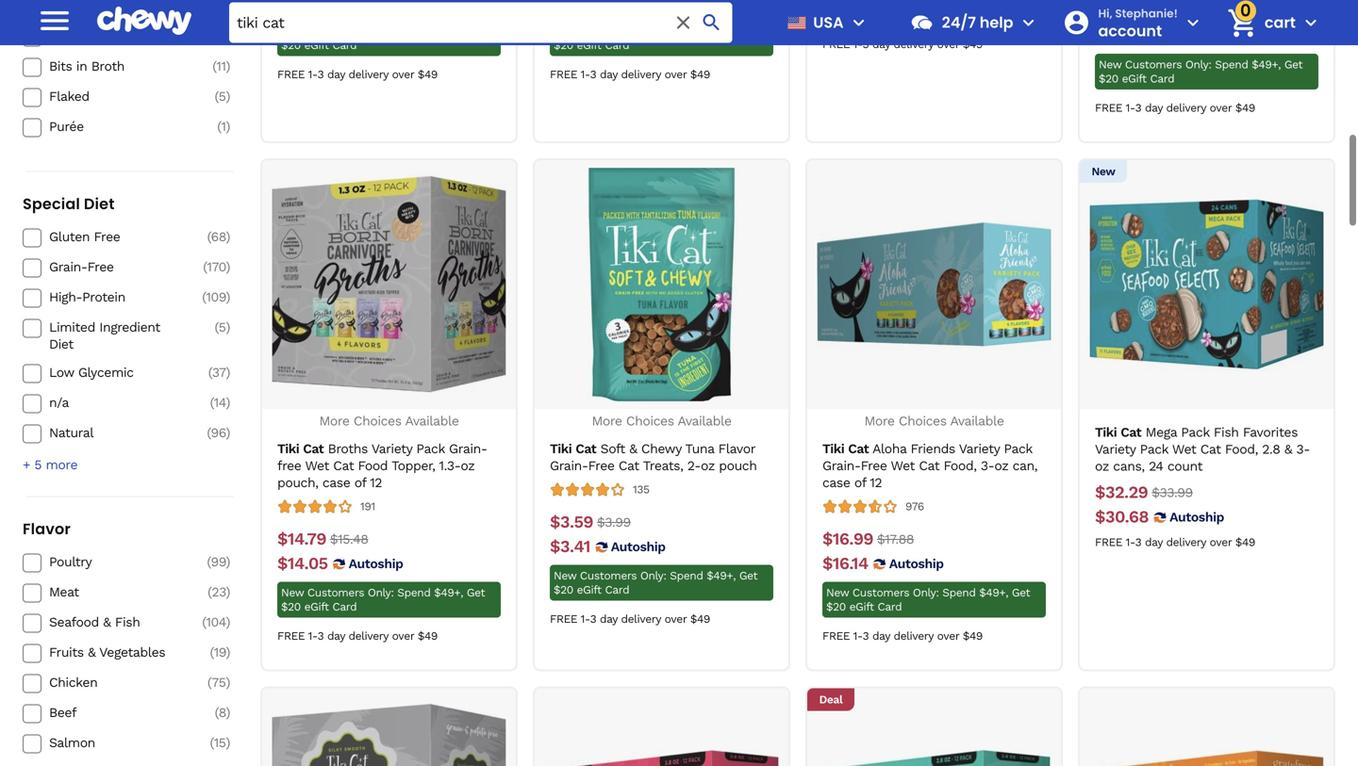 Task type: vqa. For each thing, say whether or not it's contained in the screenshot.


Task type: locate. For each thing, give the bounding box(es) containing it.
( for poultry
[[207, 555, 211, 570]]

more for $14.79
[[319, 414, 349, 429]]

pack inside aloha friends variety pack grain-free wet cat food, 3-oz can, case of 12
[[1004, 441, 1032, 457]]

mega pack fish favorites variety pack wet cat food, 2.8 & 3- oz cans, 24 count
[[1095, 425, 1310, 475]]

2 14 from the top
[[214, 395, 226, 411]]

2 ) from the top
[[226, 58, 230, 74]]

tiki cat aloha friends variety pack grain-free wet cat food, 3-oz can, case of 12 image
[[817, 168, 1051, 402]]

0 vertical spatial 14
[[214, 28, 226, 44]]

usa
[[813, 12, 844, 33]]

0 vertical spatial 5
[[219, 89, 226, 104]]

99
[[211, 555, 226, 570]]

3 available from the left
[[950, 414, 1004, 429]]

None text field
[[277, 0, 330, 13]]

( for purée
[[217, 119, 221, 134]]

( 14 ) down ( 37 )
[[210, 395, 230, 411]]

2 case from the left
[[822, 476, 850, 491]]

0 horizontal spatial diet
[[49, 337, 73, 352]]

3 variety from the left
[[1095, 442, 1136, 458]]

vegetables
[[99, 645, 165, 661]]

0 vertical spatial food,
[[1225, 442, 1258, 458]]

( 96 )
[[207, 425, 230, 441]]

cat down the broths
[[333, 458, 354, 474]]

5 for 11
[[219, 89, 226, 104]]

variety up cans,
[[1095, 442, 1136, 458]]

1 vertical spatial 14
[[214, 395, 226, 411]]

cart menu image
[[1300, 11, 1322, 34]]

3- right the 2.8
[[1296, 442, 1310, 458]]

1 horizontal spatial variety
[[959, 441, 1000, 457]]

cat left mega
[[1121, 425, 1141, 441]]

gluten
[[49, 229, 90, 245]]

14 ) from the top
[[226, 615, 230, 631]]

1 vertical spatial fish
[[115, 615, 140, 631]]

1 horizontal spatial fish
[[1214, 425, 1239, 441]]

2 12 from the left
[[870, 476, 882, 491]]

4 oz from the left
[[1095, 459, 1109, 475]]

tiki cat mega pack fish favorites variety pack wet cat food, 2.8 & 3-oz cans, 24 count image
[[1090, 168, 1324, 402]]

more
[[319, 414, 349, 429], [592, 414, 622, 429], [864, 414, 895, 429]]

available for $3.59
[[678, 414, 731, 429]]

1 horizontal spatial available
[[678, 414, 731, 429]]

available for $14.79
[[405, 414, 459, 429]]

$33.99 text field
[[1152, 483, 1193, 504]]

16 ) from the top
[[226, 675, 230, 691]]

wet inside mega pack fish favorites variety pack wet cat food, 2.8 & 3- oz cans, 24 count
[[1172, 442, 1196, 458]]

cat left aloha on the right
[[848, 441, 869, 457]]

2 horizontal spatial more
[[864, 414, 895, 429]]

broths variety pack grain- free wet cat food topper, 1.3-oz pouch, case of 12
[[277, 441, 487, 491]]

3 more from the left
[[864, 414, 895, 429]]

1 horizontal spatial of
[[854, 476, 866, 491]]

of down food
[[354, 476, 366, 491]]

4 ) from the top
[[226, 119, 230, 134]]

food, for fish
[[1225, 442, 1258, 458]]

diet up gluten free
[[84, 193, 115, 214]]

favorites
[[1243, 425, 1298, 441]]

oz inside aloha friends variety pack grain-free wet cat food, 3-oz can, case of 12
[[994, 458, 1008, 474]]

count
[[1167, 459, 1203, 475]]

2 ( 5 ) from the top
[[215, 320, 230, 335]]

more up soft
[[592, 414, 622, 429]]

5 down ( 109 )
[[219, 320, 226, 335]]

1 horizontal spatial case
[[822, 476, 850, 491]]

wet inside aloha friends variety pack grain-free wet cat food, 3-oz can, case of 12
[[891, 458, 915, 474]]

+ 5 more
[[23, 457, 77, 473]]

oz for $14.79
[[461, 458, 475, 474]]

5 down the ( 11 )
[[219, 89, 226, 104]]

grain- up 1.3- on the bottom of page
[[449, 441, 487, 457]]

diet
[[84, 193, 115, 214], [49, 337, 73, 352]]

tiki cat for $16.99
[[822, 441, 869, 457]]

) for bits in broth
[[226, 58, 230, 74]]

( for n/a
[[210, 395, 214, 411]]

case down the broths
[[322, 476, 350, 491]]

1 available from the left
[[405, 414, 459, 429]]

cat down the friends
[[919, 458, 940, 474]]

special diet
[[23, 193, 115, 214]]

( 14 ) for n/a
[[210, 395, 230, 411]]

1 more from the left
[[319, 414, 349, 429]]

$14.79 $15.48
[[277, 530, 368, 550]]

( for gluten free
[[207, 229, 211, 245]]

2 horizontal spatial available
[[950, 414, 1004, 429]]

free down aloha on the right
[[861, 458, 887, 474]]

friends
[[911, 441, 955, 457]]

oz inside the soft & chewy tuna flavor grain-free cat treats, 2-oz pouch
[[701, 458, 715, 474]]

1 horizontal spatial more
[[592, 414, 622, 429]]

tiki cat pate variety pack wet cat food, 2.8-oz, case of 12 image
[[545, 697, 779, 767]]

food
[[358, 458, 388, 474]]

0 horizontal spatial 3-
[[981, 458, 994, 474]]

( 5 ) down ( 109 )
[[215, 320, 230, 335]]

( 8 )
[[215, 706, 230, 721]]

poultry link
[[49, 554, 183, 571]]

( for flaked
[[215, 89, 219, 104]]

1.3-
[[439, 458, 461, 474]]

choices for $16.99
[[899, 414, 947, 429]]

0 horizontal spatial of
[[354, 476, 366, 491]]

) for high-protein
[[226, 289, 230, 305]]

flavor
[[718, 441, 755, 457], [23, 519, 71, 540]]

0 horizontal spatial more choices available
[[319, 414, 459, 429]]

0 horizontal spatial variety
[[371, 441, 412, 457]]

tiki cat left aloha on the right
[[822, 441, 869, 457]]

oz left cans,
[[1095, 459, 1109, 475]]

oz down tuna
[[701, 458, 715, 474]]

14 down ( 37 )
[[214, 395, 226, 411]]

cat inside aloha friends variety pack grain-free wet cat food, 3-oz can, case of 12
[[919, 458, 940, 474]]

1 vertical spatial 5
[[219, 320, 226, 335]]

& inside fruits & vegetables link
[[88, 645, 96, 661]]

14 for sliced
[[214, 28, 226, 44]]

17 ) from the top
[[226, 706, 230, 721]]

tiki cat
[[1095, 425, 1141, 441], [277, 441, 324, 457], [550, 441, 596, 457], [822, 441, 869, 457]]

autoship down $17.88 text field
[[889, 557, 944, 572]]

cat up count
[[1200, 442, 1221, 458]]

2 horizontal spatial more choices available
[[864, 414, 1004, 429]]

$3.99 text field
[[597, 513, 631, 533]]

wet up count
[[1172, 442, 1196, 458]]

13 ) from the top
[[226, 585, 230, 600]]

bits
[[49, 58, 72, 74]]

2 oz from the left
[[701, 458, 715, 474]]

14
[[214, 28, 226, 44], [214, 395, 226, 411]]

Search text field
[[229, 2, 732, 43]]

oz right topper,
[[461, 458, 475, 474]]

oz left can, on the right
[[994, 458, 1008, 474]]

3 more choices available from the left
[[864, 414, 1004, 429]]

pack
[[1181, 425, 1210, 441], [416, 441, 445, 457], [1004, 441, 1032, 457], [1140, 442, 1168, 458]]

5 ) from the top
[[226, 229, 230, 245]]

12 inside "broths variety pack grain- free wet cat food topper, 1.3-oz pouch, case of 12"
[[370, 476, 382, 491]]

0 vertical spatial flavor
[[718, 441, 755, 457]]

more up aloha on the right
[[864, 414, 895, 429]]

1 vertical spatial food,
[[944, 458, 977, 474]]

& inside seafood & fish link
[[103, 615, 111, 631]]

available up tuna
[[678, 414, 731, 429]]

$15.48 text field
[[330, 530, 368, 550]]

3 ) from the top
[[226, 89, 230, 104]]

meat
[[49, 585, 79, 600]]

1 horizontal spatial 3-
[[1296, 442, 1310, 458]]

2 vertical spatial 5
[[34, 457, 42, 473]]

food, inside mega pack fish favorites variety pack wet cat food, 2.8 & 3- oz cans, 24 count
[[1225, 442, 1258, 458]]

1 choices from the left
[[354, 414, 401, 429]]

3- left can, on the right
[[981, 458, 994, 474]]

( for sliced
[[210, 28, 214, 44]]

14 up "11" in the left top of the page
[[214, 28, 226, 44]]

0 vertical spatial fish
[[1214, 425, 1239, 441]]

1 vertical spatial ( 5 )
[[215, 320, 230, 335]]

available for $16.99
[[950, 414, 1004, 429]]

0 horizontal spatial wet
[[305, 458, 329, 474]]

( 14 )
[[210, 28, 230, 44], [210, 395, 230, 411]]

2 variety from the left
[[959, 441, 1000, 457]]

( for chicken
[[207, 675, 212, 691]]

pack up topper,
[[416, 441, 445, 457]]

tiki left soft
[[550, 441, 572, 457]]

over
[[937, 38, 959, 51], [392, 68, 414, 81], [664, 68, 687, 81], [1210, 101, 1232, 115], [1210, 536, 1232, 550], [664, 613, 687, 626], [392, 630, 414, 643], [937, 630, 959, 643]]

11
[[216, 58, 226, 74]]

2 more from the left
[[592, 414, 622, 429]]

choices for $3.59
[[626, 414, 674, 429]]

of inside "broths variety pack grain- free wet cat food topper, 1.3-oz pouch, case of 12"
[[354, 476, 366, 491]]

( 14 ) up "11" in the left top of the page
[[210, 28, 230, 44]]

fish up the vegetables
[[115, 615, 140, 631]]

11 ) from the top
[[226, 425, 230, 441]]

& inside mega pack fish favorites variety pack wet cat food, 2.8 & 3- oz cans, 24 count
[[1284, 442, 1292, 458]]

15 ) from the top
[[226, 645, 230, 661]]

cat left soft
[[575, 441, 596, 457]]

cat
[[1121, 425, 1141, 441], [303, 441, 324, 457], [575, 441, 596, 457], [848, 441, 869, 457], [1200, 442, 1221, 458], [333, 458, 354, 474], [619, 458, 639, 474], [919, 458, 940, 474]]

96
[[211, 425, 226, 441]]

7 ) from the top
[[226, 289, 230, 305]]

1 case from the left
[[322, 476, 350, 491]]

$32.29 text field
[[1095, 483, 1148, 504]]

new
[[281, 25, 304, 38], [554, 25, 576, 38], [1099, 58, 1122, 71], [1092, 165, 1115, 178], [554, 570, 576, 583], [281, 587, 304, 600], [826, 587, 849, 600]]

flavor up pouch
[[718, 441, 755, 457]]

fruits & vegetables
[[49, 645, 165, 661]]

high-
[[49, 289, 82, 305]]

2 choices from the left
[[626, 414, 674, 429]]

8 ) from the top
[[226, 320, 230, 335]]

& right the 2.8
[[1284, 442, 1292, 458]]

case up $16.99
[[822, 476, 850, 491]]

fish left 'favorites'
[[1214, 425, 1239, 441]]

( 5 ) for 11
[[215, 89, 230, 104]]

food, left the 2.8
[[1225, 442, 1258, 458]]

$31.00
[[822, 9, 873, 29]]

of up $16.99 $17.88
[[854, 476, 866, 491]]

1 horizontal spatial choices
[[626, 414, 674, 429]]

tiki up free
[[277, 441, 299, 457]]

2 horizontal spatial variety
[[1095, 442, 1136, 458]]

& right soft
[[629, 441, 637, 457]]

( 15 )
[[210, 736, 230, 751]]

grain- inside the soft & chewy tuna flavor grain-free cat treats, 2-oz pouch
[[550, 458, 588, 474]]

5 for 109
[[219, 320, 226, 335]]

12 for $14.79
[[370, 476, 382, 491]]

$16.99 text field
[[822, 530, 873, 550]]

12 ) from the top
[[226, 555, 230, 570]]

oz inside mega pack fish favorites variety pack wet cat food, 2.8 & 3- oz cans, 24 count
[[1095, 459, 1109, 475]]

tiki cat left soft
[[550, 441, 596, 457]]

$30.68 text field
[[1095, 508, 1149, 528]]

food,
[[1225, 442, 1258, 458], [944, 458, 977, 474]]

1 ( 14 ) from the top
[[210, 28, 230, 44]]

1 horizontal spatial 12
[[870, 476, 882, 491]]

limited ingredient diet link
[[49, 319, 183, 353]]

of for $14.79
[[354, 476, 366, 491]]

free
[[94, 229, 120, 245], [87, 259, 114, 275], [588, 458, 614, 474], [861, 458, 887, 474]]

$20
[[281, 39, 301, 52], [554, 39, 573, 52], [1099, 72, 1118, 85], [554, 584, 573, 597], [281, 601, 301, 614], [826, 601, 846, 614]]

new customers only: spend $49+, get $20 egift card
[[281, 25, 485, 52], [554, 25, 758, 52], [1099, 58, 1303, 85], [554, 570, 758, 597], [281, 587, 485, 614], [826, 587, 1030, 614]]

more choices available for $16.99
[[864, 414, 1004, 429]]

choices up the broths
[[354, 414, 401, 429]]

1 more choices available from the left
[[319, 414, 459, 429]]

cat down soft
[[619, 458, 639, 474]]

( for natural
[[207, 425, 211, 441]]

available up 1.3- on the bottom of page
[[405, 414, 459, 429]]

1 of from the left
[[354, 476, 366, 491]]

1 ) from the top
[[226, 28, 230, 44]]

23
[[212, 585, 226, 600]]

grain- inside "broths variety pack grain- free wet cat food topper, 1.3-oz pouch, case of 12"
[[449, 441, 487, 457]]

wet for variety
[[1172, 442, 1196, 458]]

case inside "broths variety pack grain- free wet cat food topper, 1.3-oz pouch, case of 12"
[[322, 476, 350, 491]]

free inside the soft & chewy tuna flavor grain-free cat treats, 2-oz pouch
[[588, 458, 614, 474]]

more choices available up "broths variety pack grain- free wet cat food topper, 1.3-oz pouch, case of 12"
[[319, 414, 459, 429]]

& inside the soft & chewy tuna flavor grain-free cat treats, 2-oz pouch
[[629, 441, 637, 457]]

0 vertical spatial 3-
[[1296, 442, 1310, 458]]

( 11 )
[[212, 58, 230, 74]]

stephanie!
[[1115, 5, 1178, 21]]

wet up pouch,
[[305, 458, 329, 474]]

oz inside "broths variety pack grain- free wet cat food topper, 1.3-oz pouch, case of 12"
[[461, 458, 475, 474]]

( 1 )
[[217, 119, 230, 134]]

free up grain-free link
[[94, 229, 120, 245]]

0 horizontal spatial case
[[322, 476, 350, 491]]

autoship left "items" icon on the right top of the page
[[1167, 28, 1222, 43]]

of inside aloha friends variety pack grain-free wet cat food, 3-oz can, case of 12
[[854, 476, 866, 491]]

free down soft
[[588, 458, 614, 474]]

0 horizontal spatial fish
[[115, 615, 140, 631]]

variety right the friends
[[959, 441, 1000, 457]]

fish inside mega pack fish favorites variety pack wet cat food, 2.8 & 3- oz cans, 24 count
[[1214, 425, 1239, 441]]

) for salmon
[[226, 736, 230, 751]]

$16.14 text field
[[822, 554, 868, 575]]

help
[[980, 12, 1013, 33]]

$31.00 text field
[[822, 9, 873, 30]]

fish
[[1214, 425, 1239, 441], [115, 615, 140, 631]]

autoship right menu icon
[[894, 11, 949, 27]]

wet for grain-
[[891, 458, 915, 474]]

flavor up poultry
[[23, 519, 71, 540]]

fish for pack
[[1214, 425, 1239, 441]]

10 ) from the top
[[226, 395, 230, 411]]

12 down aloha on the right
[[870, 476, 882, 491]]

0 horizontal spatial available
[[405, 414, 459, 429]]

None text field
[[550, 0, 593, 13]]

0 horizontal spatial choices
[[354, 414, 401, 429]]

1 ( 5 ) from the top
[[215, 89, 230, 104]]

0 vertical spatial diet
[[84, 193, 115, 214]]

(
[[210, 28, 214, 44], [212, 58, 216, 74], [215, 89, 219, 104], [217, 119, 221, 134], [207, 229, 211, 245], [203, 259, 207, 275], [202, 289, 206, 305], [215, 320, 219, 335], [208, 365, 212, 381], [210, 395, 214, 411], [207, 425, 211, 441], [207, 555, 211, 570], [208, 585, 212, 600], [202, 615, 206, 631], [210, 645, 214, 661], [207, 675, 212, 691], [215, 706, 219, 721], [210, 736, 214, 751]]

account
[[1098, 20, 1162, 41]]

24/7 help link
[[902, 0, 1013, 45]]

) for poultry
[[226, 555, 230, 570]]

cans,
[[1113, 459, 1145, 475]]

( for grain-free
[[203, 259, 207, 275]]

choices up 'chewy'
[[626, 414, 674, 429]]

variety
[[371, 441, 412, 457], [959, 441, 1000, 457], [1095, 442, 1136, 458]]

food, down the friends
[[944, 458, 977, 474]]

3 oz from the left
[[994, 458, 1008, 474]]

0 vertical spatial ( 14 )
[[210, 28, 230, 44]]

choices up the friends
[[899, 414, 947, 429]]

12
[[370, 476, 382, 491], [870, 476, 882, 491]]

only:
[[368, 25, 394, 38], [640, 25, 666, 38], [1185, 58, 1212, 71], [640, 570, 666, 583], [368, 587, 394, 600], [913, 587, 939, 600]]

pack up can, on the right
[[1004, 441, 1032, 457]]

beef link
[[49, 705, 183, 722]]

autoship down $15.48 text box
[[349, 557, 403, 572]]

0 vertical spatial ( 5 )
[[215, 89, 230, 104]]

1 horizontal spatial flavor
[[718, 441, 755, 457]]

autoship for $3.41
[[611, 540, 666, 555]]

autoship down $3.99 text field
[[611, 540, 666, 555]]

grain- inside aloha friends variety pack grain-free wet cat food, 3-oz can, case of 12
[[822, 458, 861, 474]]

tiki cat up cans,
[[1095, 425, 1141, 441]]

variety up food
[[371, 441, 412, 457]]

day
[[872, 38, 890, 51], [327, 68, 345, 81], [600, 68, 617, 81], [1145, 101, 1163, 115], [1145, 536, 1163, 550], [600, 613, 617, 626], [327, 630, 345, 643], [872, 630, 890, 643]]

cat inside the soft & chewy tuna flavor grain-free cat treats, 2-oz pouch
[[619, 458, 639, 474]]

1 vertical spatial flavor
[[23, 519, 71, 540]]

grain- up $16.99
[[822, 458, 861, 474]]

( for bits in broth
[[212, 58, 216, 74]]

seafood
[[49, 615, 99, 631]]

) for seafood & fish
[[226, 615, 230, 631]]

2 ( 14 ) from the top
[[210, 395, 230, 411]]

grain- up $3.59
[[550, 458, 588, 474]]

) for natural
[[226, 425, 230, 441]]

5 right the "+"
[[34, 457, 42, 473]]

aloha
[[872, 441, 907, 457]]

2.8
[[1262, 442, 1280, 458]]

$37.04 text field
[[1095, 26, 1146, 46]]

tiki up cans,
[[1095, 425, 1117, 441]]

1 14 from the top
[[214, 28, 226, 44]]

2 more choices available from the left
[[592, 414, 731, 429]]

wet down aloha on the right
[[891, 458, 915, 474]]

12 inside aloha friends variety pack grain-free wet cat food, 3-oz can, case of 12
[[870, 476, 882, 491]]

) for beef
[[226, 706, 230, 721]]

submit search image
[[700, 11, 723, 34]]

available up the friends
[[950, 414, 1004, 429]]

3 choices from the left
[[899, 414, 947, 429]]

( 5 ) down the ( 11 )
[[215, 89, 230, 104]]

1 horizontal spatial more choices available
[[592, 414, 731, 429]]

natural link
[[49, 425, 183, 442]]

1 12 from the left
[[370, 476, 382, 491]]

1 vertical spatial diet
[[49, 337, 73, 352]]

6 ) from the top
[[226, 259, 230, 275]]

chewy home image
[[97, 0, 191, 42]]

more choices available up the friends
[[864, 414, 1004, 429]]

free 1-3 day delivery over $49
[[822, 38, 983, 51], [277, 68, 438, 81], [550, 68, 710, 81], [1095, 101, 1255, 115], [1095, 536, 1255, 550], [550, 613, 710, 626], [277, 630, 438, 643], [822, 630, 983, 643]]

beef
[[49, 706, 76, 721]]

2 horizontal spatial wet
[[1172, 442, 1196, 458]]

oz for $3.59
[[701, 458, 715, 474]]

grain- down "gluten"
[[49, 259, 87, 275]]

help menu image
[[1017, 11, 1040, 34]]

$14.05 text field
[[277, 554, 328, 575]]

12 down food
[[370, 476, 382, 491]]

free
[[822, 38, 850, 51], [277, 68, 305, 81], [550, 68, 577, 81], [1095, 101, 1122, 115], [1095, 536, 1122, 550], [550, 613, 577, 626], [277, 630, 305, 643], [822, 630, 850, 643]]

more up the broths
[[319, 414, 349, 429]]

tiki cat up free
[[277, 441, 324, 457]]

$16.99
[[822, 530, 873, 550]]

1 oz from the left
[[461, 458, 475, 474]]

) for sliced
[[226, 28, 230, 44]]

0 horizontal spatial 12
[[370, 476, 382, 491]]

$14.79
[[277, 530, 326, 550]]

0 horizontal spatial more
[[319, 414, 349, 429]]

2 of from the left
[[854, 476, 866, 491]]

grain-free link
[[49, 259, 183, 276]]

autoship
[[894, 11, 949, 27], [1167, 28, 1222, 43], [1170, 510, 1224, 525], [611, 540, 666, 555], [349, 557, 403, 572], [889, 557, 944, 572]]

grain- inside grain-free link
[[49, 259, 87, 275]]

( 5 )
[[215, 89, 230, 104], [215, 320, 230, 335]]

oz
[[461, 458, 475, 474], [701, 458, 715, 474], [994, 458, 1008, 474], [1095, 459, 1109, 475]]

pouch,
[[277, 476, 318, 491]]

food, inside aloha friends variety pack grain-free wet cat food, 3-oz can, case of 12
[[944, 458, 977, 474]]

0 horizontal spatial food,
[[944, 458, 977, 474]]

& right fruits
[[88, 645, 96, 661]]

tiki cat for $3.59
[[550, 441, 596, 457]]

1 horizontal spatial food,
[[1225, 442, 1258, 458]]

cat left the broths
[[303, 441, 324, 457]]

& for fish
[[103, 615, 111, 631]]

104
[[206, 615, 226, 631]]

3-
[[1296, 442, 1310, 458], [981, 458, 994, 474]]

case inside aloha friends variety pack grain-free wet cat food, 3-oz can, case of 12
[[822, 476, 850, 491]]

chewy support image
[[910, 10, 934, 35]]

( for low glycemic
[[208, 365, 212, 381]]

pack inside "broths variety pack grain- free wet cat food topper, 1.3-oz pouch, case of 12"
[[416, 441, 445, 457]]

( for meat
[[208, 585, 212, 600]]

& for vegetables
[[88, 645, 96, 661]]

2 horizontal spatial choices
[[899, 414, 947, 429]]

diet down the limited
[[49, 337, 73, 352]]

1 horizontal spatial wet
[[891, 458, 915, 474]]

more choices available up 'chewy'
[[592, 414, 731, 429]]

9 ) from the top
[[226, 365, 230, 381]]

1 vertical spatial 3-
[[981, 458, 994, 474]]

tiki left aloha on the right
[[822, 441, 844, 457]]

tiki
[[1095, 425, 1117, 441], [277, 441, 299, 457], [550, 441, 572, 457], [822, 441, 844, 457]]

get
[[467, 25, 485, 38], [739, 25, 758, 38], [1284, 58, 1303, 71], [739, 570, 758, 583], [467, 587, 485, 600], [1012, 587, 1030, 600]]

$32.29
[[1095, 483, 1148, 503]]

( 104 )
[[202, 615, 230, 631]]

1 vertical spatial ( 14 )
[[210, 395, 230, 411]]

autoship down $33.99 'text box'
[[1170, 510, 1224, 525]]

pack right mega
[[1181, 425, 1210, 441]]

0 horizontal spatial flavor
[[23, 519, 71, 540]]

& up fruits & vegetables
[[103, 615, 111, 631]]

1 variety from the left
[[371, 441, 412, 457]]

18 ) from the top
[[226, 736, 230, 751]]

2 available from the left
[[678, 414, 731, 429]]



Task type: describe. For each thing, give the bounding box(es) containing it.
oz for $16.99
[[994, 458, 1008, 474]]

bits in broth link
[[49, 58, 183, 75]]

free up the protein
[[87, 259, 114, 275]]

poultry
[[49, 555, 92, 570]]

8
[[219, 706, 226, 721]]

high-protein link
[[49, 289, 183, 306]]

flaked link
[[49, 88, 183, 105]]

flaked
[[49, 89, 89, 104]]

) for purée
[[226, 119, 230, 134]]

tiki for $3.59
[[550, 441, 572, 457]]

free inside aloha friends variety pack grain-free wet cat food, 3-oz can, case of 12
[[861, 458, 887, 474]]

$3.59
[[550, 513, 593, 533]]

variety inside mega pack fish favorites variety pack wet cat food, 2.8 & 3- oz cans, 24 count
[[1095, 442, 1136, 458]]

salmon link
[[49, 735, 183, 752]]

976
[[905, 501, 924, 514]]

free
[[277, 458, 301, 474]]

variety inside aloha friends variety pack grain-free wet cat food, 3-oz can, case of 12
[[959, 441, 1000, 457]]

more choices available for $14.79
[[319, 414, 459, 429]]

pouch
[[719, 458, 757, 474]]

191
[[360, 501, 375, 514]]

+
[[23, 457, 30, 473]]

seafood & fish link
[[49, 614, 183, 632]]

broth
[[91, 58, 125, 74]]

fruits & vegetables link
[[49, 645, 183, 662]]

( 37 )
[[208, 365, 230, 381]]

$17.88
[[877, 532, 914, 548]]

) for grain-free
[[226, 259, 230, 275]]

) for chicken
[[226, 675, 230, 691]]

limited
[[49, 320, 95, 335]]

24/7
[[942, 12, 976, 33]]

delete search image
[[672, 11, 695, 34]]

more choices available for $3.59
[[592, 414, 731, 429]]

tiki cat soft & chewy tuna flavor grain-free cat treats, 2-oz pouch image
[[545, 168, 779, 402]]

sliced
[[49, 28, 86, 44]]

$38.99
[[1095, 1, 1149, 21]]

soft & chewy tuna flavor grain-free cat treats, 2-oz pouch
[[550, 441, 757, 474]]

2-
[[687, 458, 701, 474]]

$33.99
[[1152, 485, 1193, 501]]

low glycemic
[[49, 365, 134, 381]]

special
[[23, 193, 80, 214]]

3- inside mega pack fish favorites variety pack wet cat food, 2.8 & 3- oz cans, 24 count
[[1296, 442, 1310, 458]]

$14.79 text field
[[277, 530, 326, 550]]

fish for &
[[115, 615, 140, 631]]

$3.59 text field
[[550, 513, 593, 533]]

deal
[[819, 694, 843, 707]]

) for n/a
[[226, 395, 230, 411]]

gluten free link
[[49, 229, 183, 246]]

soft
[[600, 441, 625, 457]]

more for $3.59
[[592, 414, 622, 429]]

purée link
[[49, 118, 183, 135]]

( for salmon
[[210, 736, 214, 751]]

account menu image
[[1182, 11, 1204, 34]]

gluten free
[[49, 229, 120, 245]]

( 99 )
[[207, 555, 230, 570]]

chicken
[[49, 675, 97, 691]]

variety inside "broths variety pack grain- free wet cat food topper, 1.3-oz pouch, case of 12"
[[371, 441, 412, 457]]

wet inside "broths variety pack grain- free wet cat food topper, 1.3-oz pouch, case of 12"
[[305, 458, 329, 474]]

broths
[[328, 441, 368, 457]]

fruits
[[49, 645, 84, 661]]

12 for $16.99
[[870, 476, 882, 491]]

purée
[[49, 119, 84, 134]]

in
[[76, 58, 87, 74]]

case for $16.99
[[822, 476, 850, 491]]

hi, stephanie! account
[[1098, 5, 1178, 41]]

choices for $14.79
[[354, 414, 401, 429]]

( for beef
[[215, 706, 219, 721]]

protein
[[82, 289, 125, 305]]

case for $14.79
[[322, 476, 350, 491]]

flavor inside the soft & chewy tuna flavor grain-free cat treats, 2-oz pouch
[[718, 441, 755, 457]]

n/a link
[[49, 395, 183, 412]]

hi,
[[1098, 5, 1112, 21]]

autoship for $14.05
[[349, 557, 403, 572]]

( 68 )
[[207, 229, 230, 245]]

( 5 ) for 109
[[215, 320, 230, 335]]

tiki cat grill variety pack grain-free canned cat food, 2.8-oz, case of 12 image
[[1090, 697, 1324, 767]]

$3.41 text field
[[550, 537, 590, 558]]

autoship for $16.14
[[889, 557, 944, 572]]

glycemic
[[78, 365, 134, 381]]

cat inside "broths variety pack grain- free wet cat food topper, 1.3-oz pouch, case of 12"
[[333, 458, 354, 474]]

$16.99 $17.88
[[822, 530, 914, 550]]

$38.99 text field
[[1095, 1, 1149, 22]]

chewy
[[641, 441, 681, 457]]

bits in broth
[[49, 58, 125, 74]]

) for low glycemic
[[226, 365, 230, 381]]

) for limited ingredient diet
[[226, 320, 230, 335]]

14 for n/a
[[214, 395, 226, 411]]

24
[[1149, 459, 1163, 475]]

meat link
[[49, 584, 183, 601]]

( 75 )
[[207, 675, 230, 691]]

) for flaked
[[226, 89, 230, 104]]

menu image
[[848, 11, 870, 34]]

low glycemic link
[[49, 365, 183, 382]]

pack up 24
[[1140, 442, 1168, 458]]

1 horizontal spatial diet
[[84, 193, 115, 214]]

tiki for $14.79
[[277, 441, 299, 457]]

15
[[214, 736, 226, 751]]

items image
[[1225, 6, 1259, 39]]

$16.14
[[822, 554, 868, 574]]

19
[[214, 645, 226, 661]]

more
[[46, 457, 77, 473]]

tiki cat luau velvet mousse variety pack grain-free wet cat food, 2.8-oz pouch, case of 12 image
[[272, 697, 506, 767]]

$14.05
[[277, 554, 328, 574]]

autoship for $37.04
[[1167, 28, 1222, 43]]

1
[[221, 119, 226, 134]]

tiki cat broths variety pack grain-free wet cat food topper, 1.3-oz pouch, case of 12 image
[[272, 168, 506, 402]]

$3.41
[[550, 537, 590, 557]]

( for fruits & vegetables
[[210, 645, 214, 661]]

can,
[[1013, 458, 1038, 474]]

3- inside aloha friends variety pack grain-free wet cat food, 3-oz can, case of 12
[[981, 458, 994, 474]]

menu image
[[36, 2, 74, 39]]

135
[[633, 484, 649, 497]]

$17.88 text field
[[877, 530, 914, 550]]

109
[[206, 289, 226, 305]]

& for chewy
[[629, 441, 637, 457]]

treats,
[[643, 458, 683, 474]]

sliced link
[[49, 28, 183, 45]]

n/a
[[49, 395, 69, 411]]

) for fruits & vegetables
[[226, 645, 230, 661]]

( for seafood & fish
[[202, 615, 206, 631]]

) for meat
[[226, 585, 230, 600]]

tiki for $16.99
[[822, 441, 844, 457]]

Product search field
[[229, 2, 732, 43]]

low
[[49, 365, 74, 381]]

tiki cat luau variety pack grain-free canned cat food, 2.8-oz, case of 12 image
[[817, 697, 1051, 767]]

aloha friends variety pack grain-free wet cat food, 3-oz can, case of 12
[[822, 441, 1038, 491]]

) for gluten free
[[226, 229, 230, 245]]

cart
[[1265, 12, 1296, 33]]

of for $16.99
[[854, 476, 866, 491]]

high-protein
[[49, 289, 125, 305]]

( 14 ) for sliced
[[210, 28, 230, 44]]

seafood & fish
[[49, 615, 140, 631]]

cat inside mega pack fish favorites variety pack wet cat food, 2.8 & 3- oz cans, 24 count
[[1200, 442, 1221, 458]]

170
[[207, 259, 226, 275]]

$32.29 $33.99
[[1095, 483, 1193, 503]]

( 170 )
[[203, 259, 230, 275]]

75
[[212, 675, 226, 691]]

more for $16.99
[[864, 414, 895, 429]]

food, for variety
[[944, 458, 977, 474]]

( for high-protein
[[202, 289, 206, 305]]

grain-free
[[49, 259, 114, 275]]

diet inside limited ingredient diet
[[49, 337, 73, 352]]

( 23 )
[[208, 585, 230, 600]]

autoship for $30.68
[[1170, 510, 1224, 525]]

( for limited ingredient diet
[[215, 320, 219, 335]]

$30.68
[[1095, 508, 1149, 527]]

$15.48
[[330, 532, 368, 548]]

tiki cat for $14.79
[[277, 441, 324, 457]]



